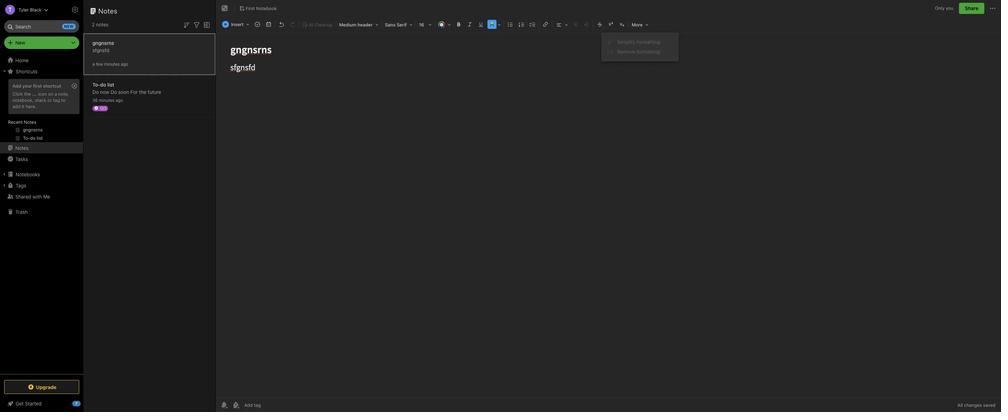 Task type: describe. For each thing, give the bounding box(es) containing it.
dropdown list menu
[[602, 37, 679, 57]]

tags
[[16, 182, 26, 188]]

share button
[[960, 3, 985, 14]]

strikethrough image
[[595, 19, 605, 29]]

0 vertical spatial notes
[[98, 7, 118, 15]]

shortcuts
[[16, 68, 37, 74]]

undo image
[[277, 19, 286, 29]]

bulleted list image
[[506, 19, 516, 29]]

insert link image
[[541, 19, 551, 29]]

now
[[100, 89, 109, 95]]

notebooks
[[16, 171, 40, 177]]

click
[[13, 91, 23, 97]]

0 horizontal spatial the
[[24, 91, 31, 97]]

get
[[16, 401, 24, 406]]

header
[[358, 22, 373, 27]]

notes
[[96, 22, 109, 27]]

group containing add your first shortcut
[[0, 77, 83, 145]]

first notebook
[[246, 5, 277, 11]]

Note Editor text field
[[216, 33, 1002, 398]]

Font color field
[[436, 19, 453, 30]]

0/3
[[100, 106, 107, 111]]

Help and Learning task checklist field
[[0, 398, 83, 409]]

me
[[43, 193, 50, 199]]

trash
[[15, 209, 28, 215]]

or
[[48, 97, 52, 103]]

36
[[92, 98, 98, 103]]

to
[[61, 97, 65, 103]]

home
[[15, 57, 29, 63]]

Font size field
[[417, 19, 434, 30]]

1 vertical spatial minutes
[[99, 98, 115, 103]]

click to collapse image
[[81, 399, 86, 407]]

simplify formatting
[[618, 39, 660, 45]]

stack
[[35, 97, 46, 103]]

saved
[[984, 402, 996, 408]]

a inside icon on a note, notebook, stack or tag to add it here.
[[55, 91, 57, 97]]

remove
[[618, 49, 636, 55]]

sfgnsfd
[[92, 47, 109, 53]]

you
[[946, 5, 954, 11]]

View options field
[[201, 20, 211, 29]]

new button
[[4, 37, 79, 49]]

Insert field
[[220, 19, 252, 29]]

2 do from the left
[[111, 89, 117, 95]]

add tag image
[[232, 401, 240, 409]]

new search field
[[9, 20, 76, 33]]

underline image
[[476, 19, 486, 29]]

Sort options field
[[183, 20, 191, 29]]

a few minutes ago
[[92, 61, 128, 67]]

notebook
[[256, 5, 277, 11]]

Add filters field
[[193, 20, 201, 29]]

add
[[13, 83, 21, 89]]

tag
[[53, 97, 60, 103]]

shortcut
[[43, 83, 61, 89]]

2
[[92, 22, 95, 27]]

superscript image
[[606, 19, 616, 29]]

recent notes
[[8, 119, 36, 125]]

only you
[[936, 5, 954, 11]]

tyler black
[[18, 7, 41, 12]]

black
[[30, 7, 41, 12]]

shared with me
[[15, 193, 50, 199]]

formatting for simplify formatting
[[637, 39, 660, 45]]

0 vertical spatial a
[[92, 61, 95, 67]]

more actions image
[[989, 4, 998, 13]]

italic image
[[465, 19, 475, 29]]

formatting for remove formatting
[[637, 49, 660, 55]]

here.
[[26, 104, 36, 109]]

first
[[33, 83, 42, 89]]

note window element
[[216, 0, 1002, 412]]

list
[[107, 82, 114, 87]]

note,
[[58, 91, 69, 97]]

shared
[[15, 193, 31, 199]]

on
[[48, 91, 53, 97]]

0 vertical spatial ago
[[121, 61, 128, 67]]

the inside to-do list do now do soon for the future
[[139, 89, 146, 95]]

numbered list image
[[517, 19, 527, 29]]

tasks
[[15, 156, 28, 162]]

do
[[100, 82, 106, 87]]

add a reminder image
[[220, 401, 228, 409]]

0 vertical spatial minutes
[[104, 61, 120, 67]]

gngnsrns
[[92, 40, 114, 46]]

insert
[[231, 22, 244, 27]]

medium header
[[339, 22, 373, 27]]

icon
[[38, 91, 47, 97]]

shared with me link
[[0, 191, 83, 202]]

2 notes
[[92, 22, 109, 27]]

simplify
[[618, 39, 636, 45]]

expand tags image
[[2, 183, 7, 188]]

upgrade button
[[4, 380, 79, 394]]

upgrade
[[36, 384, 57, 390]]



Task type: locate. For each thing, give the bounding box(es) containing it.
1 vertical spatial formatting
[[637, 49, 660, 55]]

minutes
[[104, 61, 120, 67], [99, 98, 115, 103]]

formatting up remove formatting "link"
[[637, 39, 660, 45]]

it
[[22, 104, 24, 109]]

expand notebooks image
[[2, 171, 7, 177]]

formatting
[[637, 39, 660, 45], [637, 49, 660, 55]]

ago up to-do list do now do soon for the future
[[121, 61, 128, 67]]

calendar event image
[[264, 19, 274, 29]]

serif
[[397, 22, 407, 27]]

1 horizontal spatial the
[[139, 89, 146, 95]]

formatting down simplify formatting link
[[637, 49, 660, 55]]

remove formatting link
[[602, 47, 679, 57]]

group
[[0, 77, 83, 145]]

2 vertical spatial notes
[[15, 145, 29, 151]]

few
[[96, 61, 103, 67]]

recent
[[8, 119, 23, 125]]

a right on
[[55, 91, 57, 97]]

sans serif
[[385, 22, 407, 27]]

tags button
[[0, 180, 83, 191]]

soon
[[118, 89, 129, 95]]

1 vertical spatial notes
[[24, 119, 36, 125]]

all
[[958, 402, 963, 408]]

1 vertical spatial ago
[[116, 98, 123, 103]]

36 minutes ago
[[92, 98, 123, 103]]

tasks button
[[0, 153, 83, 164]]

shortcuts button
[[0, 66, 83, 77]]

1 do from the left
[[92, 89, 99, 95]]

first
[[246, 5, 255, 11]]

the right for
[[139, 89, 146, 95]]

More actions field
[[989, 3, 998, 14]]

home link
[[0, 55, 83, 66]]

add filters image
[[193, 21, 201, 29]]

notes link
[[0, 142, 83, 153]]

new
[[15, 40, 25, 46]]

1 horizontal spatial a
[[92, 61, 95, 67]]

0 vertical spatial formatting
[[637, 39, 660, 45]]

changes
[[965, 402, 983, 408]]

trash link
[[0, 206, 83, 217]]

add
[[13, 104, 20, 109]]

remove formatting
[[618, 49, 660, 55]]

checklist image
[[528, 19, 538, 29]]

to-
[[92, 82, 100, 87]]

Account field
[[0, 3, 48, 17]]

notes inside group
[[24, 119, 36, 125]]

1 formatting from the top
[[637, 39, 660, 45]]

0 horizontal spatial a
[[55, 91, 57, 97]]

started
[[25, 401, 42, 406]]

sans
[[385, 22, 396, 27]]

Highlight field
[[487, 19, 503, 30]]

Search text field
[[9, 20, 74, 33]]

for
[[131, 89, 138, 95]]

settings image
[[71, 6, 79, 14]]

notes right recent
[[24, 119, 36, 125]]

More field
[[630, 19, 651, 30]]

a left few
[[92, 61, 95, 67]]

tyler
[[18, 7, 29, 12]]

Alignment field
[[553, 19, 571, 30]]

2 formatting from the top
[[637, 49, 660, 55]]

notes
[[98, 7, 118, 15], [24, 119, 36, 125], [15, 145, 29, 151]]

new
[[64, 24, 74, 29]]

tree containing home
[[0, 55, 83, 374]]

your
[[22, 83, 32, 89]]

add your first shortcut
[[13, 83, 61, 89]]

gngnsrns sfgnsfd
[[92, 40, 114, 53]]

bold image
[[454, 19, 464, 29]]

Add tag field
[[244, 402, 296, 408]]

formatting inside remove formatting "link"
[[637, 49, 660, 55]]

ago down soon
[[116, 98, 123, 103]]

Font family field
[[383, 19, 415, 30]]

the left ...
[[24, 91, 31, 97]]

ago
[[121, 61, 128, 67], [116, 98, 123, 103]]

do down "to-"
[[92, 89, 99, 95]]

notebook,
[[13, 97, 34, 103]]

subscript image
[[617, 19, 627, 29]]

share
[[966, 5, 979, 11]]

more
[[632, 22, 643, 27]]

16
[[419, 22, 424, 27]]

notebooks link
[[0, 169, 83, 180]]

minutes down now
[[99, 98, 115, 103]]

icon on a note, notebook, stack or tag to add it here.
[[13, 91, 69, 109]]

future
[[148, 89, 161, 95]]

first notebook button
[[237, 3, 279, 13]]

Heading level field
[[337, 19, 381, 30]]

0 horizontal spatial do
[[92, 89, 99, 95]]

with
[[33, 193, 42, 199]]

a
[[92, 61, 95, 67], [55, 91, 57, 97]]

task image
[[253, 19, 262, 29]]

simplify formatting link
[[602, 37, 679, 47]]

1 vertical spatial a
[[55, 91, 57, 97]]

only
[[936, 5, 945, 11]]

1 horizontal spatial do
[[111, 89, 117, 95]]

formatting inside simplify formatting link
[[637, 39, 660, 45]]

expand note image
[[221, 4, 229, 13]]

7
[[75, 401, 78, 406]]

medium
[[339, 22, 357, 27]]

to-do list do now do soon for the future
[[92, 82, 161, 95]]

tree
[[0, 55, 83, 374]]

do down list
[[111, 89, 117, 95]]

...
[[32, 91, 37, 97]]

minutes right few
[[104, 61, 120, 67]]

notes up tasks at left
[[15, 145, 29, 151]]

all changes saved
[[958, 402, 996, 408]]

get started
[[16, 401, 42, 406]]

click the ...
[[13, 91, 37, 97]]

notes up notes
[[98, 7, 118, 15]]

do
[[92, 89, 99, 95], [111, 89, 117, 95]]



Task type: vqa. For each thing, say whether or not it's contained in the screenshot.
7
yes



